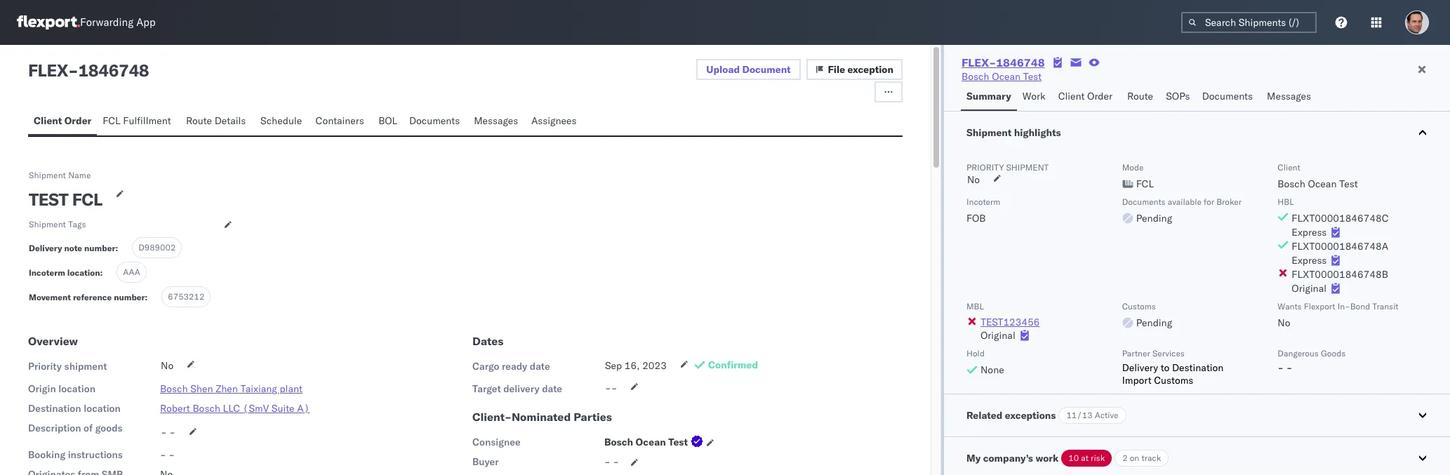 Task type: vqa. For each thing, say whether or not it's contained in the screenshot.
UP
no



Task type: describe. For each thing, give the bounding box(es) containing it.
consignee
[[473, 436, 521, 449]]

express for flxt00001846748c
[[1292, 226, 1327, 239]]

flex-1846748
[[962, 55, 1045, 70]]

incoterm inside client bosch ocean test incoterm fob
[[967, 197, 1001, 207]]

import
[[1123, 374, 1152, 387]]

d989002
[[138, 242, 176, 253]]

containers button
[[310, 108, 373, 136]]

11/13
[[1067, 410, 1093, 421]]

wants
[[1278, 301, 1302, 312]]

bosch inside client bosch ocean test incoterm fob
[[1278, 178, 1306, 190]]

date for target delivery date
[[542, 383, 563, 395]]

nominated
[[512, 410, 571, 424]]

related
[[967, 409, 1003, 422]]

pending for customs
[[1137, 317, 1173, 329]]

1 vertical spatial shipment
[[64, 360, 107, 373]]

reference
[[73, 292, 112, 303]]

at
[[1082, 453, 1089, 463]]

shipment for shipment highlights
[[967, 126, 1012, 139]]

flexport. image
[[17, 15, 80, 29]]

route for route details
[[186, 114, 212, 127]]

0 horizontal spatial bosch ocean test
[[605, 436, 688, 449]]

robert bosch llc (smv suite a)
[[160, 402, 310, 415]]

schedule button
[[255, 108, 310, 136]]

delivery inside partner services delivery to destination import customs
[[1123, 362, 1159, 374]]

flex - 1846748
[[28, 60, 149, 81]]

documents available for broker
[[1123, 197, 1242, 207]]

0 vertical spatial test
[[1024, 70, 1042, 83]]

flexport
[[1305, 301, 1336, 312]]

bosch down shen
[[193, 402, 220, 415]]

bosch shen zhen taixiang plant
[[160, 383, 303, 395]]

route button
[[1122, 84, 1161, 111]]

bosch down parties
[[605, 436, 634, 449]]

0 vertical spatial delivery
[[29, 243, 62, 254]]

2023
[[643, 360, 667, 372]]

taixiang
[[241, 383, 277, 395]]

client inside client bosch ocean test incoterm fob
[[1278, 162, 1301, 173]]

upload document
[[707, 63, 791, 76]]

details
[[215, 114, 246, 127]]

1 horizontal spatial messages button
[[1262, 84, 1319, 111]]

fcl fulfillment button
[[97, 108, 180, 136]]

shipment tags
[[29, 219, 86, 230]]

no inside wants flexport in-bond transit no
[[1278, 317, 1291, 329]]

services
[[1153, 348, 1185, 359]]

0 horizontal spatial documents button
[[404, 108, 469, 136]]

ready
[[502, 360, 528, 373]]

movement
[[29, 292, 71, 303]]

1 vertical spatial incoterm
[[29, 268, 65, 278]]

0 vertical spatial customs
[[1123, 301, 1156, 312]]

bosch up the robert
[[160, 383, 188, 395]]

assignees button
[[526, 108, 585, 136]]

2 on track
[[1123, 453, 1162, 463]]

tags
[[68, 219, 86, 230]]

on
[[1130, 453, 1140, 463]]

bosch down flex-
[[962, 70, 990, 83]]

booking
[[28, 449, 65, 461]]

0 vertical spatial no
[[968, 173, 980, 186]]

related exceptions
[[967, 409, 1056, 422]]

1 horizontal spatial original
[[1292, 282, 1327, 295]]

booking instructions
[[28, 449, 123, 461]]

company's
[[984, 452, 1034, 465]]

fcl for fcl
[[1137, 178, 1155, 190]]

1 horizontal spatial 1846748
[[997, 55, 1045, 70]]

date for cargo ready date
[[530, 360, 550, 373]]

origin
[[28, 383, 56, 395]]

: for note
[[115, 243, 118, 254]]

shipment highlights button
[[945, 112, 1451, 154]]

bosch ocean test link
[[962, 70, 1042, 84]]

client for rightmost client order "button"
[[1059, 90, 1085, 103]]

exception
[[848, 63, 894, 76]]

client-nominated parties
[[473, 410, 612, 424]]

sep
[[605, 360, 622, 372]]

work
[[1023, 90, 1046, 103]]

destination inside partner services delivery to destination import customs
[[1173, 362, 1224, 374]]

llc
[[223, 402, 240, 415]]

mbl
[[967, 301, 985, 312]]

a)
[[297, 402, 310, 415]]

test123456 button
[[981, 316, 1041, 329]]

10 at risk
[[1069, 453, 1105, 463]]

route for route
[[1128, 90, 1154, 103]]

sops button
[[1161, 84, 1197, 111]]

incoterm location :
[[29, 268, 103, 278]]

partner services delivery to destination import customs
[[1123, 348, 1224, 387]]

express for flxt00001846748a
[[1292, 254, 1327, 267]]

bosch shen zhen taixiang plant link
[[160, 383, 303, 395]]

messages for left 'messages' button
[[474, 114, 518, 127]]

flxt00001846748a
[[1292, 240, 1389, 253]]

client bosch ocean test incoterm fob
[[967, 162, 1359, 225]]

0 vertical spatial documents
[[1203, 90, 1254, 103]]

sops
[[1167, 90, 1191, 103]]

name
[[68, 170, 91, 180]]

1 horizontal spatial documents
[[1123, 197, 1166, 207]]

buyer
[[473, 456, 499, 468]]

1 horizontal spatial ocean
[[992, 70, 1021, 83]]

containers
[[316, 114, 364, 127]]

bond
[[1351, 301, 1371, 312]]

suite
[[272, 402, 295, 415]]

1 vertical spatial :
[[100, 268, 103, 278]]

route details
[[186, 114, 246, 127]]

my company's work
[[967, 452, 1059, 465]]

work button
[[1017, 84, 1053, 111]]

bol button
[[373, 108, 404, 136]]

description
[[28, 422, 81, 435]]

dangerous
[[1278, 348, 1319, 359]]

flxt00001846748b
[[1292, 268, 1389, 281]]

client for the leftmost client order "button"
[[34, 114, 62, 127]]

0 vertical spatial priority shipment
[[967, 162, 1049, 173]]

to
[[1161, 362, 1170, 374]]

flex-
[[962, 55, 997, 70]]

: for reference
[[145, 292, 148, 303]]

client order for rightmost client order "button"
[[1059, 90, 1113, 103]]

6753212
[[168, 291, 205, 302]]

bol
[[379, 114, 398, 127]]

shen
[[190, 383, 213, 395]]

number for movement reference number
[[114, 292, 145, 303]]

messages for the rightmost 'messages' button
[[1268, 90, 1312, 103]]

file
[[828, 63, 846, 76]]

0 horizontal spatial test
[[669, 436, 688, 449]]



Task type: locate. For each thing, give the bounding box(es) containing it.
client right the work button
[[1059, 90, 1085, 103]]

client order
[[1059, 90, 1113, 103], [34, 114, 91, 127]]

priority shipment down the shipment highlights
[[967, 162, 1049, 173]]

0 vertical spatial destination
[[1173, 362, 1224, 374]]

:
[[115, 243, 118, 254], [100, 268, 103, 278], [145, 292, 148, 303]]

1 vertical spatial priority shipment
[[28, 360, 107, 373]]

ocean
[[992, 70, 1021, 83], [1309, 178, 1337, 190], [636, 436, 666, 449]]

delivery
[[29, 243, 62, 254], [1123, 362, 1159, 374]]

zhen
[[216, 383, 238, 395]]

0 vertical spatial shipment
[[1007, 162, 1049, 173]]

2 horizontal spatial test
[[1340, 178, 1359, 190]]

description of goods
[[28, 422, 123, 435]]

shipment name
[[29, 170, 91, 180]]

messages button
[[1262, 84, 1319, 111], [469, 108, 526, 136]]

documents button right bol
[[404, 108, 469, 136]]

0 horizontal spatial incoterm
[[29, 268, 65, 278]]

1 vertical spatial shipment
[[29, 170, 66, 180]]

0 horizontal spatial messages button
[[469, 108, 526, 136]]

0 vertical spatial shipment
[[967, 126, 1012, 139]]

highlights
[[1015, 126, 1062, 139]]

documents right bol button
[[409, 114, 460, 127]]

1 vertical spatial number
[[114, 292, 145, 303]]

shipment down test
[[29, 219, 66, 230]]

route left details
[[186, 114, 212, 127]]

1 vertical spatial order
[[64, 114, 91, 127]]

no up "fob"
[[968, 173, 980, 186]]

of
[[84, 422, 93, 435]]

client order button
[[1053, 84, 1122, 111], [28, 108, 97, 136]]

location for destination location
[[84, 402, 121, 415]]

shipment inside button
[[967, 126, 1012, 139]]

1 vertical spatial customs
[[1155, 374, 1194, 387]]

origin location
[[28, 383, 95, 395]]

route left sops
[[1128, 90, 1154, 103]]

1 horizontal spatial delivery
[[1123, 362, 1159, 374]]

1 vertical spatial original
[[981, 329, 1016, 342]]

1 express from the top
[[1292, 226, 1327, 239]]

2 horizontal spatial client
[[1278, 162, 1301, 173]]

0 horizontal spatial route
[[186, 114, 212, 127]]

0 horizontal spatial no
[[161, 360, 174, 372]]

order left route button
[[1088, 90, 1113, 103]]

summary button
[[961, 84, 1017, 111]]

: up reference
[[100, 268, 103, 278]]

shipment
[[967, 126, 1012, 139], [29, 170, 66, 180], [29, 219, 66, 230]]

1 horizontal spatial no
[[968, 173, 980, 186]]

location for origin location
[[58, 383, 95, 395]]

fcl down 'name'
[[72, 189, 102, 210]]

0 vertical spatial ocean
[[992, 70, 1021, 83]]

1 vertical spatial no
[[1278, 317, 1291, 329]]

bosch ocean test down flex-1846748 'link'
[[962, 70, 1042, 83]]

robert bosch llc (smv suite a) link
[[160, 402, 310, 415]]

destination location
[[28, 402, 121, 415]]

0 horizontal spatial client
[[34, 114, 62, 127]]

location up destination location
[[58, 383, 95, 395]]

2 horizontal spatial ocean
[[1309, 178, 1337, 190]]

no
[[968, 173, 980, 186], [1278, 317, 1291, 329], [161, 360, 174, 372]]

0 horizontal spatial client order
[[34, 114, 91, 127]]

no down wants
[[1278, 317, 1291, 329]]

0 horizontal spatial 1846748
[[78, 60, 149, 81]]

1 horizontal spatial test
[[1024, 70, 1042, 83]]

2 express from the top
[[1292, 254, 1327, 267]]

flxt00001846748c
[[1292, 212, 1389, 225]]

client order right the work button
[[1059, 90, 1113, 103]]

destination down services at the bottom of page
[[1173, 362, 1224, 374]]

location
[[67, 268, 100, 278], [58, 383, 95, 395], [84, 402, 121, 415]]

pending up services at the bottom of page
[[1137, 317, 1173, 329]]

test
[[29, 189, 68, 210]]

incoterm
[[967, 197, 1001, 207], [29, 268, 65, 278]]

client up hbl
[[1278, 162, 1301, 173]]

1 vertical spatial destination
[[28, 402, 81, 415]]

test fcl
[[29, 189, 102, 210]]

flex
[[28, 60, 68, 81]]

shipment for shipment tags
[[29, 219, 66, 230]]

: left 6753212
[[145, 292, 148, 303]]

1 vertical spatial delivery
[[1123, 362, 1159, 374]]

1 vertical spatial express
[[1292, 254, 1327, 267]]

delivery note number :
[[29, 243, 118, 254]]

destination
[[1173, 362, 1224, 374], [28, 402, 81, 415]]

dangerous goods - -
[[1278, 348, 1346, 374]]

flex-1846748 link
[[962, 55, 1045, 70]]

fcl inside button
[[103, 114, 121, 127]]

parties
[[574, 410, 612, 424]]

location for incoterm location :
[[67, 268, 100, 278]]

0 horizontal spatial shipment
[[64, 360, 107, 373]]

1 horizontal spatial destination
[[1173, 362, 1224, 374]]

wants flexport in-bond transit no
[[1278, 301, 1399, 329]]

pending for documents available for broker
[[1137, 212, 1173, 225]]

order for rightmost client order "button"
[[1088, 90, 1113, 103]]

forwarding app link
[[17, 15, 156, 29]]

shipment down summary button
[[967, 126, 1012, 139]]

0 horizontal spatial order
[[64, 114, 91, 127]]

1846748 up work
[[997, 55, 1045, 70]]

track
[[1142, 453, 1162, 463]]

1 vertical spatial bosch ocean test
[[605, 436, 688, 449]]

documents button
[[1197, 84, 1262, 111], [404, 108, 469, 136]]

priority shipment
[[967, 162, 1049, 173], [28, 360, 107, 373]]

cargo
[[473, 360, 500, 373]]

fcl left fulfillment
[[103, 114, 121, 127]]

date up client-nominated parties
[[542, 383, 563, 395]]

delivery down shipment tags
[[29, 243, 62, 254]]

0 vertical spatial bosch ocean test
[[962, 70, 1042, 83]]

- - for buyer
[[605, 456, 619, 468]]

pending down 'documents available for broker'
[[1137, 212, 1173, 225]]

overview
[[28, 334, 78, 348]]

express up flxt00001846748a
[[1292, 226, 1327, 239]]

document
[[743, 63, 791, 76]]

schedule
[[261, 114, 302, 127]]

client down flex
[[34, 114, 62, 127]]

1 horizontal spatial route
[[1128, 90, 1154, 103]]

number
[[84, 243, 115, 254], [114, 292, 145, 303]]

shipment up test
[[29, 170, 66, 180]]

customs up partner
[[1123, 301, 1156, 312]]

location up movement reference number : at the bottom of page
[[67, 268, 100, 278]]

customs down services at the bottom of page
[[1155, 374, 1194, 387]]

1 horizontal spatial priority
[[967, 162, 1004, 173]]

shipment for shipment name
[[29, 170, 66, 180]]

0 horizontal spatial client order button
[[28, 108, 97, 136]]

1 horizontal spatial client
[[1059, 90, 1085, 103]]

0 vertical spatial pending
[[1137, 212, 1173, 225]]

Search Shipments (/) text field
[[1182, 12, 1317, 33]]

bosch ocean test down parties
[[605, 436, 688, 449]]

0 vertical spatial client order
[[1059, 90, 1113, 103]]

2 horizontal spatial fcl
[[1137, 178, 1155, 190]]

2 vertical spatial ocean
[[636, 436, 666, 449]]

fcl for fcl fulfillment
[[103, 114, 121, 127]]

order for the leftmost client order "button"
[[64, 114, 91, 127]]

client order for the leftmost client order "button"
[[34, 114, 91, 127]]

shipment down highlights at the top right of the page
[[1007, 162, 1049, 173]]

goods
[[95, 422, 123, 435]]

work
[[1036, 452, 1059, 465]]

1 vertical spatial client order
[[34, 114, 91, 127]]

1 horizontal spatial documents button
[[1197, 84, 1262, 111]]

1 vertical spatial date
[[542, 383, 563, 395]]

0 horizontal spatial delivery
[[29, 243, 62, 254]]

test123456
[[981, 316, 1040, 329]]

hold
[[967, 348, 985, 359]]

1846748 down forwarding app
[[78, 60, 149, 81]]

priority down the shipment highlights
[[967, 162, 1004, 173]]

1 vertical spatial test
[[1340, 178, 1359, 190]]

0 horizontal spatial priority shipment
[[28, 360, 107, 373]]

order
[[1088, 90, 1113, 103], [64, 114, 91, 127]]

0 vertical spatial incoterm
[[967, 197, 1001, 207]]

1 horizontal spatial client order button
[[1053, 84, 1122, 111]]

1 pending from the top
[[1137, 212, 1173, 225]]

customs inside partner services delivery to destination import customs
[[1155, 374, 1194, 387]]

in-
[[1338, 301, 1351, 312]]

0 horizontal spatial fcl
[[72, 189, 102, 210]]

active
[[1095, 410, 1119, 421]]

fcl fulfillment
[[103, 114, 171, 127]]

0 horizontal spatial ocean
[[636, 436, 666, 449]]

2 vertical spatial location
[[84, 402, 121, 415]]

delivery
[[504, 383, 540, 395]]

0 vertical spatial messages
[[1268, 90, 1312, 103]]

instructions
[[68, 449, 123, 461]]

location up the goods
[[84, 402, 121, 415]]

client order button right work
[[1053, 84, 1122, 111]]

no up the robert
[[161, 360, 174, 372]]

express up "flxt00001846748b"
[[1292, 254, 1327, 267]]

1 horizontal spatial priority shipment
[[967, 162, 1049, 173]]

movement reference number :
[[29, 292, 148, 303]]

shipment up origin location
[[64, 360, 107, 373]]

2 vertical spatial :
[[145, 292, 148, 303]]

1 horizontal spatial shipment
[[1007, 162, 1049, 173]]

0 vertical spatial date
[[530, 360, 550, 373]]

--
[[605, 382, 618, 395]]

for
[[1204, 197, 1215, 207]]

16,
[[625, 360, 640, 372]]

0 vertical spatial priority
[[967, 162, 1004, 173]]

2 horizontal spatial documents
[[1203, 90, 1254, 103]]

number for delivery note number
[[84, 243, 115, 254]]

priority shipment up origin location
[[28, 360, 107, 373]]

0 vertical spatial original
[[1292, 282, 1327, 295]]

1 vertical spatial route
[[186, 114, 212, 127]]

1 vertical spatial ocean
[[1309, 178, 1337, 190]]

fcl
[[103, 114, 121, 127], [1137, 178, 1155, 190], [72, 189, 102, 210]]

destination up description
[[28, 402, 81, 415]]

robert
[[160, 402, 190, 415]]

0 vertical spatial :
[[115, 243, 118, 254]]

client order down flex
[[34, 114, 91, 127]]

0 vertical spatial number
[[84, 243, 115, 254]]

plant
[[280, 383, 303, 395]]

1 vertical spatial messages
[[474, 114, 518, 127]]

aaa
[[123, 267, 140, 277]]

1 vertical spatial client
[[34, 114, 62, 127]]

my
[[967, 452, 981, 465]]

documents button up shipment highlights button
[[1197, 84, 1262, 111]]

upload document button
[[697, 59, 801, 80]]

broker
[[1217, 197, 1242, 207]]

0 horizontal spatial original
[[981, 329, 1016, 342]]

1 vertical spatial pending
[[1137, 317, 1173, 329]]

- - for description of goods
[[161, 426, 176, 439]]

2 vertical spatial no
[[161, 360, 174, 372]]

target delivery date
[[473, 383, 563, 395]]

incoterm up "fob"
[[967, 197, 1001, 207]]

2 horizontal spatial :
[[145, 292, 148, 303]]

1 vertical spatial documents
[[409, 114, 460, 127]]

test inside client bosch ocean test incoterm fob
[[1340, 178, 1359, 190]]

0 vertical spatial order
[[1088, 90, 1113, 103]]

client order button up shipment name
[[28, 108, 97, 136]]

confirmed
[[708, 359, 759, 371]]

0 horizontal spatial priority
[[28, 360, 62, 373]]

2 pending from the top
[[1137, 317, 1173, 329]]

delivery down partner
[[1123, 362, 1159, 374]]

file exception
[[828, 63, 894, 76]]

: left d989002
[[115, 243, 118, 254]]

2 vertical spatial shipment
[[29, 219, 66, 230]]

fcl down mode
[[1137, 178, 1155, 190]]

fob
[[967, 212, 986, 225]]

note
[[64, 243, 82, 254]]

2 vertical spatial client
[[1278, 162, 1301, 173]]

1 horizontal spatial :
[[115, 243, 118, 254]]

dates
[[473, 334, 504, 348]]

target
[[473, 383, 501, 395]]

2
[[1123, 453, 1128, 463]]

date right ready
[[530, 360, 550, 373]]

1 vertical spatial location
[[58, 383, 95, 395]]

1 horizontal spatial bosch ocean test
[[962, 70, 1042, 83]]

mode
[[1123, 162, 1144, 173]]

number right note
[[84, 243, 115, 254]]

incoterm up movement on the bottom left of page
[[29, 268, 65, 278]]

documents up shipment highlights button
[[1203, 90, 1254, 103]]

0 horizontal spatial destination
[[28, 402, 81, 415]]

0 horizontal spatial :
[[100, 268, 103, 278]]

original up flexport
[[1292, 282, 1327, 295]]

file exception button
[[807, 59, 903, 80], [807, 59, 903, 80]]

0 horizontal spatial documents
[[409, 114, 460, 127]]

priority up the origin
[[28, 360, 62, 373]]

route details button
[[180, 108, 255, 136]]

0 vertical spatial express
[[1292, 226, 1327, 239]]

documents down mode
[[1123, 197, 1166, 207]]

number down aaa
[[114, 292, 145, 303]]

upload
[[707, 63, 740, 76]]

app
[[136, 16, 156, 29]]

2 vertical spatial test
[[669, 436, 688, 449]]

1 vertical spatial priority
[[28, 360, 62, 373]]

bosch up hbl
[[1278, 178, 1306, 190]]

ocean inside client bosch ocean test incoterm fob
[[1309, 178, 1337, 190]]

1 horizontal spatial order
[[1088, 90, 1113, 103]]

0 vertical spatial route
[[1128, 90, 1154, 103]]

shipment highlights
[[967, 126, 1062, 139]]

1 horizontal spatial client order
[[1059, 90, 1113, 103]]

order down "flex - 1846748" on the left
[[64, 114, 91, 127]]

original down the test123456 button
[[981, 329, 1016, 342]]

sep 16, 2023
[[605, 360, 667, 372]]



